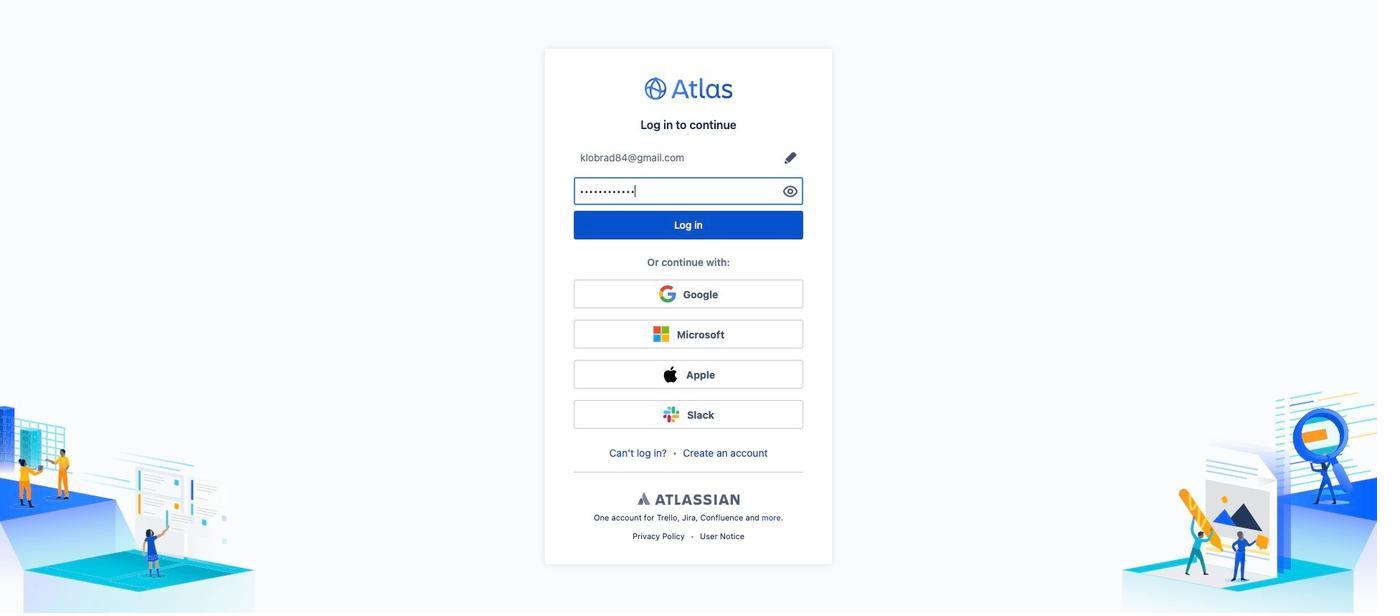 Task type: locate. For each thing, give the bounding box(es) containing it.
atlas logo image
[[645, 71, 733, 106]]

main content
[[545, 48, 833, 565]]

Enter password password field
[[576, 178, 784, 204]]

atlassian image
[[638, 491, 740, 508], [638, 491, 740, 508]]



Task type: vqa. For each thing, say whether or not it's contained in the screenshot.
"Link" within the 'Link preferences' link
no



